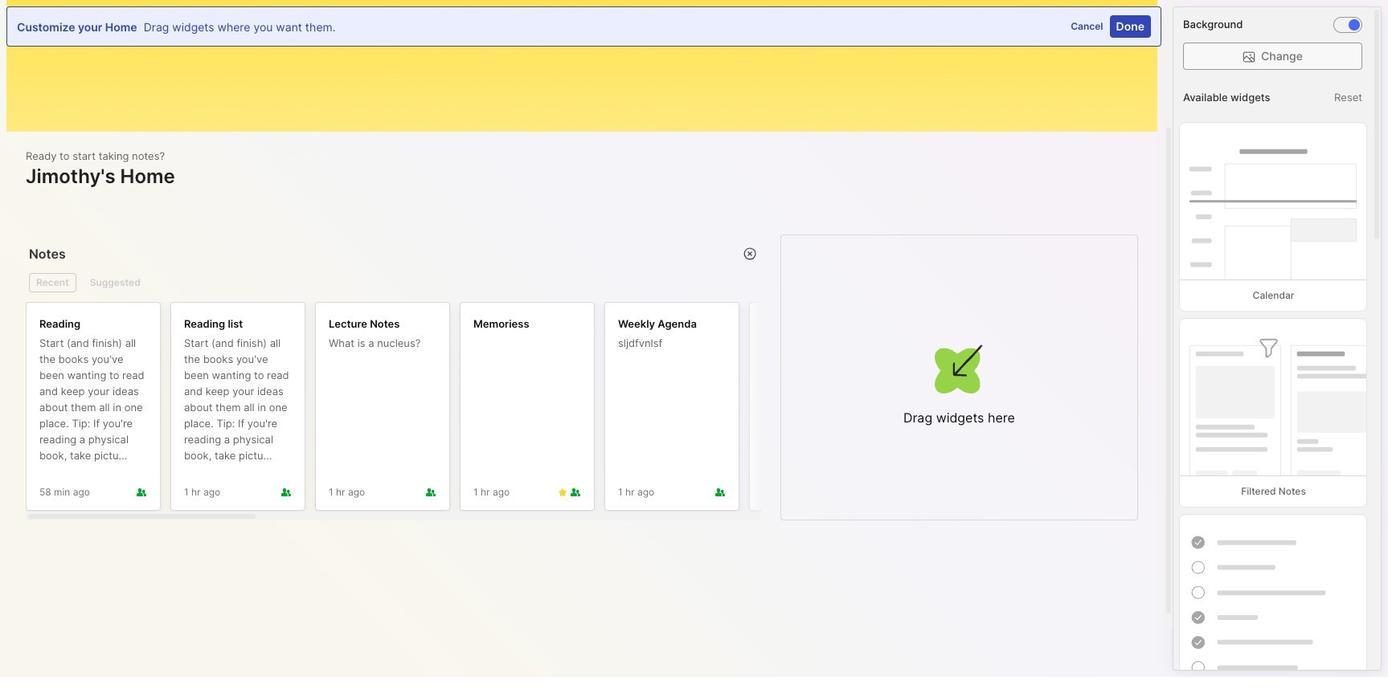 Task type: vqa. For each thing, say whether or not it's contained in the screenshot.
the Search text box
no



Task type: locate. For each thing, give the bounding box(es) containing it.
background image
[[1350, 19, 1361, 31]]



